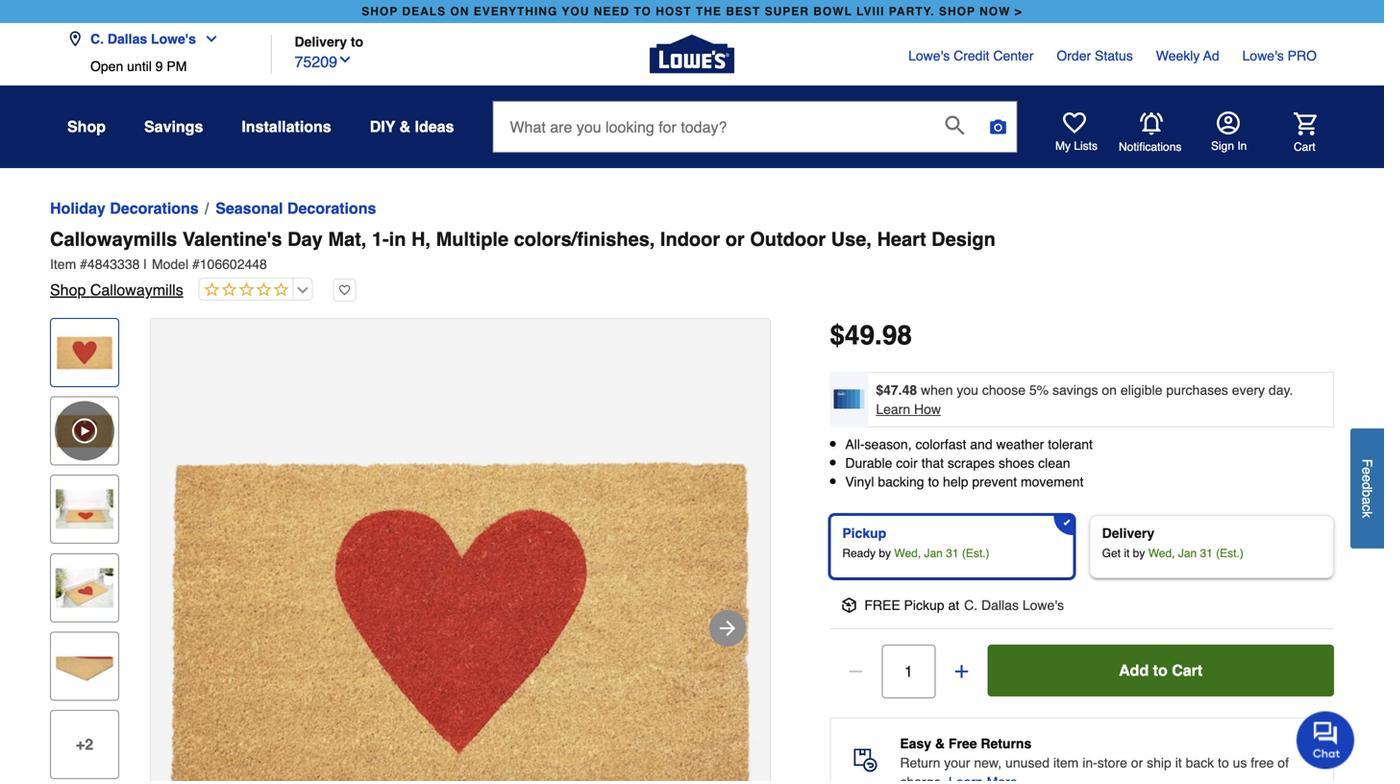 Task type: describe. For each thing, give the bounding box(es) containing it.
a
[[1360, 497, 1375, 505]]

shop callowaymills
[[50, 281, 183, 299]]

by inside the delivery get it by wed, jan 31 (est.)
[[1133, 547, 1145, 560]]

h,
[[411, 228, 431, 250]]

charge.
[[900, 775, 945, 781]]

movement
[[1021, 475, 1084, 490]]

installations button
[[242, 110, 331, 144]]

prevent
[[972, 475, 1017, 490]]

the
[[696, 5, 722, 18]]

and
[[970, 437, 993, 452]]

lowe's left credit
[[908, 48, 950, 63]]

lowe's home improvement cart image
[[1294, 112, 1317, 135]]

shop deals on everything you need to host the best super bowl lviii party. shop now > link
[[358, 0, 1026, 23]]

savings
[[144, 118, 203, 136]]

lowe's pro
[[1243, 48, 1317, 63]]

callowaymills 106602448 indoor-spring-decorations - thumbnail view #3 image
[[55, 558, 114, 618]]

minus image
[[846, 662, 865, 681]]

2 # from the left
[[192, 257, 200, 272]]

savings button
[[144, 110, 203, 144]]

sign in button
[[1211, 112, 1247, 154]]

wed, inside pickup ready by wed, jan 31 (est.)
[[894, 547, 921, 560]]

add
[[1119, 662, 1149, 679]]

5%
[[1029, 383, 1049, 398]]

delivery for get
[[1102, 526, 1155, 541]]

design
[[932, 228, 996, 250]]

choose
[[982, 383, 1026, 398]]

ship
[[1147, 755, 1172, 771]]

it inside easy & free returns return your new, unused item in-store or ship it back to us free of charge.
[[1175, 755, 1182, 771]]

center
[[993, 48, 1034, 63]]

arrow right image
[[716, 617, 739, 640]]

pm
[[167, 59, 187, 74]]

31 inside the delivery get it by wed, jan 31 (est.)
[[1200, 547, 1213, 560]]

holiday
[[50, 199, 106, 217]]

$47.48
[[876, 383, 917, 398]]

open until 9 pm
[[90, 59, 187, 74]]

f e e d b a c k button
[[1351, 429, 1384, 549]]

c. dallas lowe's
[[90, 31, 196, 47]]

callowaymills 106602448 indoor-spring-decorations - thumbnail view #4 image
[[55, 637, 114, 696]]

mat,
[[328, 228, 367, 250]]

until
[[127, 59, 152, 74]]

Stepper number input field with increment and decrement buttons number field
[[882, 645, 936, 699]]

heart outline image
[[333, 279, 356, 302]]

callowaymills 106602448 valentine's day mat, 1-in h, multiple colors/finishes, indoor or outdoor use, heart design - thumbnail image
[[55, 323, 114, 383]]

& for easy
[[935, 736, 945, 751]]

option group containing pickup
[[822, 507, 1342, 586]]

lists
[[1074, 139, 1098, 153]]

deals
[[402, 5, 446, 18]]

to up chevron down icon
[[351, 34, 363, 50]]

decorations for seasonal decorations
[[287, 199, 376, 217]]

1-
[[372, 228, 389, 250]]

ad
[[1203, 48, 1219, 63]]

of
[[1278, 755, 1289, 771]]

bowl
[[813, 5, 852, 18]]

notifications
[[1119, 140, 1182, 154]]

chevron down image
[[337, 52, 353, 67]]

1 e from the top
[[1360, 467, 1375, 475]]

free pickup at c. dallas lowe's
[[864, 598, 1064, 613]]

pro
[[1288, 48, 1317, 63]]

decorations for holiday decorations
[[110, 199, 199, 217]]

lowe's home improvement notification center image
[[1140, 112, 1163, 135]]

eligible
[[1121, 383, 1163, 398]]

on
[[1102, 383, 1117, 398]]

holiday decorations
[[50, 199, 199, 217]]

need
[[594, 5, 630, 18]]

jan inside the delivery get it by wed, jan 31 (est.)
[[1178, 547, 1197, 560]]

(est.) inside pickup ready by wed, jan 31 (est.)
[[962, 547, 990, 560]]

1 vertical spatial c.
[[964, 598, 978, 613]]

backing
[[878, 475, 924, 490]]

>
[[1015, 5, 1022, 18]]

weather
[[996, 437, 1044, 452]]

item
[[1053, 755, 1079, 771]]

c
[[1360, 505, 1375, 511]]

colorfast
[[916, 437, 966, 452]]

returns
[[981, 736, 1032, 751]]

order status link
[[1057, 46, 1133, 65]]

unused
[[1006, 755, 1050, 771]]

Search Query text field
[[494, 102, 930, 152]]

9
[[155, 59, 163, 74]]

2 e from the top
[[1360, 475, 1375, 482]]

chat invite button image
[[1297, 711, 1355, 769]]

75209
[[295, 53, 337, 71]]

everything
[[474, 5, 558, 18]]

host
[[656, 5, 692, 18]]

back
[[1186, 755, 1214, 771]]

delivery to
[[295, 34, 363, 50]]

|
[[144, 257, 147, 272]]

when
[[921, 383, 953, 398]]

c. dallas lowe's button
[[67, 20, 227, 59]]

cart button
[[1267, 112, 1317, 155]]

you
[[562, 5, 590, 18]]

my lists
[[1055, 139, 1098, 153]]

holiday decorations link
[[50, 197, 199, 220]]

item number 4 8 4 3 3 3 8 and model number 1 0 6 6 0 2 4 4 8 element
[[50, 255, 1334, 274]]

f e e d b a c k
[[1360, 459, 1375, 518]]

seasonal
[[216, 199, 283, 217]]

1 shop from the left
[[362, 5, 398, 18]]

lowe's pro link
[[1243, 46, 1317, 65]]

b
[[1360, 490, 1375, 497]]

shop button
[[67, 110, 106, 144]]

order status
[[1057, 48, 1133, 63]]

savings
[[1053, 383, 1098, 398]]

learn how button
[[876, 400, 941, 419]]

1 vertical spatial callowaymills
[[90, 281, 183, 299]]

75209 button
[[295, 49, 353, 74]]

weekly ad link
[[1156, 46, 1219, 65]]

add to cart button
[[988, 645, 1334, 697]]

to inside button
[[1153, 662, 1168, 679]]

to inside all-season, colorfast and weather tolerant durable coir that scrapes shoes clean vinyl backing to help prevent movement
[[928, 475, 939, 490]]

easy
[[900, 736, 931, 751]]

tolerant
[[1048, 437, 1093, 452]]

shop for shop
[[67, 118, 106, 136]]

1 # from the left
[[80, 257, 87, 272]]



Task type: locate. For each thing, give the bounding box(es) containing it.
0 horizontal spatial c.
[[90, 31, 104, 47]]

0 vertical spatial cart
[[1294, 140, 1316, 154]]

0 horizontal spatial jan
[[924, 547, 943, 560]]

weekly
[[1156, 48, 1200, 63]]

1 horizontal spatial pickup
[[904, 598, 944, 613]]

0 horizontal spatial wed,
[[894, 547, 921, 560]]

indoor
[[660, 228, 720, 250]]

callowaymills 106602448 valentine's day mat, 1-in h, multiple colors/finishes, indoor or outdoor use, heart design image
[[151, 319, 770, 781]]

plus image
[[952, 662, 971, 681]]

1 decorations from the left
[[110, 199, 199, 217]]

cart right add
[[1172, 662, 1203, 679]]

model
[[152, 257, 188, 272]]

camera image
[[989, 117, 1008, 136]]

option group
[[822, 507, 1342, 586]]

it right get
[[1124, 547, 1130, 560]]

31 up at
[[946, 547, 959, 560]]

delivery for to
[[295, 34, 347, 50]]

lowe's up pm
[[151, 31, 196, 47]]

$47.48 when you choose 5% savings on eligible purchases every day. learn how
[[876, 383, 1293, 417]]

dallas right at
[[981, 598, 1019, 613]]

c. right at
[[964, 598, 978, 613]]

0 vertical spatial c.
[[90, 31, 104, 47]]

31 right get
[[1200, 547, 1213, 560]]

open
[[90, 59, 123, 74]]

lowe's home improvement logo image
[[650, 12, 734, 97]]

my
[[1055, 139, 1071, 153]]

callowaymills down '|'
[[90, 281, 183, 299]]

purchases
[[1166, 383, 1228, 398]]

shop
[[362, 5, 398, 18], [939, 5, 975, 18]]

shop
[[67, 118, 106, 136], [50, 281, 86, 299]]

+2
[[76, 736, 93, 754]]

wed, right get
[[1148, 547, 1175, 560]]

0 horizontal spatial dallas
[[108, 31, 147, 47]]

e up b
[[1360, 475, 1375, 482]]

1 vertical spatial or
[[1131, 755, 1143, 771]]

1 horizontal spatial #
[[192, 257, 200, 272]]

location image
[[67, 31, 83, 47]]

1 horizontal spatial decorations
[[287, 199, 376, 217]]

c. right location icon
[[90, 31, 104, 47]]

0 horizontal spatial &
[[399, 118, 411, 136]]

& left free at bottom
[[935, 736, 945, 751]]

2 by from the left
[[1133, 547, 1145, 560]]

or left 'ship'
[[1131, 755, 1143, 771]]

callowaymills up 4843338
[[50, 228, 177, 250]]

0 horizontal spatial by
[[879, 547, 891, 560]]

0 horizontal spatial #
[[80, 257, 87, 272]]

1 jan from the left
[[924, 547, 943, 560]]

None search field
[[493, 101, 1017, 168]]

lowe's credit center link
[[908, 46, 1034, 65]]

dallas inside button
[[108, 31, 147, 47]]

0 horizontal spatial decorations
[[110, 199, 199, 217]]

1 31 from the left
[[946, 547, 959, 560]]

your
[[944, 755, 970, 771]]

98
[[882, 320, 912, 351]]

& for diy
[[399, 118, 411, 136]]

zero stars image
[[200, 282, 289, 299]]

1 horizontal spatial shop
[[939, 5, 975, 18]]

how
[[914, 402, 941, 417]]

multiple
[[436, 228, 509, 250]]

weekly ad
[[1156, 48, 1219, 63]]

0 vertical spatial &
[[399, 118, 411, 136]]

& inside easy & free returns return your new, unused item in-store or ship it back to us free of charge.
[[935, 736, 945, 751]]

1 horizontal spatial c.
[[964, 598, 978, 613]]

1 vertical spatial dallas
[[981, 598, 1019, 613]]

0 vertical spatial delivery
[[295, 34, 347, 50]]

day
[[287, 228, 323, 250]]

1 vertical spatial pickup
[[904, 598, 944, 613]]

learn
[[876, 402, 910, 417]]

season,
[[865, 437, 912, 452]]

callowaymills inside callowaymills valentine's day mat, 1-in h, multiple colors/finishes, indoor or outdoor use, heart design item # 4843338 | model # 106602448
[[50, 228, 177, 250]]

2 jan from the left
[[1178, 547, 1197, 560]]

1 wed, from the left
[[894, 547, 921, 560]]

wed, right the ready
[[894, 547, 921, 560]]

1 horizontal spatial dallas
[[981, 598, 1019, 613]]

1 horizontal spatial cart
[[1294, 140, 1316, 154]]

# right model
[[192, 257, 200, 272]]

& inside button
[[399, 118, 411, 136]]

0 horizontal spatial shop
[[362, 5, 398, 18]]

on
[[450, 5, 469, 18]]

to right add
[[1153, 662, 1168, 679]]

0 vertical spatial callowaymills
[[50, 228, 177, 250]]

cart inside add to cart button
[[1172, 662, 1203, 679]]

get
[[1102, 547, 1121, 560]]

delivery up 75209
[[295, 34, 347, 50]]

+2 button
[[50, 710, 119, 780]]

0 horizontal spatial it
[[1124, 547, 1130, 560]]

wed, inside the delivery get it by wed, jan 31 (est.)
[[1148, 547, 1175, 560]]

1 vertical spatial it
[[1175, 755, 1182, 771]]

2 decorations from the left
[[287, 199, 376, 217]]

dallas up open until 9 pm
[[108, 31, 147, 47]]

31 inside pickup ready by wed, jan 31 (est.)
[[946, 547, 959, 560]]

diy & ideas
[[370, 118, 454, 136]]

2 (est.) from the left
[[1216, 547, 1244, 560]]

1 horizontal spatial wed,
[[1148, 547, 1175, 560]]

cart inside cart 'button'
[[1294, 140, 1316, 154]]

lowe's inside button
[[151, 31, 196, 47]]

delivery up get
[[1102, 526, 1155, 541]]

scrapes
[[948, 456, 995, 471]]

decorations up 'mat,'
[[287, 199, 376, 217]]

seasonal decorations link
[[216, 197, 376, 220]]

0 horizontal spatial delivery
[[295, 34, 347, 50]]

1 horizontal spatial (est.)
[[1216, 547, 1244, 560]]

it
[[1124, 547, 1130, 560], [1175, 755, 1182, 771]]

callowaymills 106602448 indoor-spring-decorations - thumbnail view #2 image
[[55, 480, 114, 539]]

chevron down image
[[196, 31, 219, 47]]

that
[[922, 456, 944, 471]]

seasonal decorations
[[216, 199, 376, 217]]

1 horizontal spatial 31
[[1200, 547, 1213, 560]]

0 horizontal spatial 31
[[946, 547, 959, 560]]

free
[[949, 736, 977, 751]]

0 vertical spatial dallas
[[108, 31, 147, 47]]

best
[[726, 5, 761, 18]]

$
[[830, 320, 845, 351]]

installations
[[242, 118, 331, 136]]

outdoor
[[750, 228, 826, 250]]

pickup image
[[841, 598, 857, 613]]

diy
[[370, 118, 395, 136]]

shop for shop callowaymills
[[50, 281, 86, 299]]

lowe's right at
[[1023, 598, 1064, 613]]

order
[[1057, 48, 1091, 63]]

2 shop from the left
[[939, 5, 975, 18]]

lowe's left pro
[[1243, 48, 1284, 63]]

lviii
[[856, 5, 885, 18]]

to down that
[[928, 475, 939, 490]]

sign
[[1211, 139, 1234, 153]]

#
[[80, 257, 87, 272], [192, 257, 200, 272]]

free
[[864, 598, 900, 613]]

2 wed, from the left
[[1148, 547, 1175, 560]]

decorations up '|'
[[110, 199, 199, 217]]

shop left now
[[939, 5, 975, 18]]

1 vertical spatial cart
[[1172, 662, 1203, 679]]

1 horizontal spatial it
[[1175, 755, 1182, 771]]

c.
[[90, 31, 104, 47], [964, 598, 978, 613]]

0 vertical spatial or
[[725, 228, 745, 250]]

valentine's
[[182, 228, 282, 250]]

$ 49 . 98
[[830, 320, 912, 351]]

lowe's credit center
[[908, 48, 1034, 63]]

lowe's home improvement lists image
[[1063, 112, 1086, 135]]

return
[[900, 755, 940, 771]]

to
[[351, 34, 363, 50], [928, 475, 939, 490], [1153, 662, 1168, 679], [1218, 755, 1229, 771]]

1 by from the left
[[879, 547, 891, 560]]

0 horizontal spatial pickup
[[842, 526, 886, 541]]

2 31 from the left
[[1200, 547, 1213, 560]]

1 horizontal spatial jan
[[1178, 547, 1197, 560]]

1 (est.) from the left
[[962, 547, 990, 560]]

my lists link
[[1055, 112, 1098, 154]]

or inside easy & free returns return your new, unused item in-store or ship it back to us free of charge.
[[1131, 755, 1143, 771]]

(est.)
[[962, 547, 990, 560], [1216, 547, 1244, 560]]

cart down lowe's home improvement cart image
[[1294, 140, 1316, 154]]

all-
[[845, 437, 865, 452]]

it inside the delivery get it by wed, jan 31 (est.)
[[1124, 547, 1130, 560]]

by inside pickup ready by wed, jan 31 (est.)
[[879, 547, 891, 560]]

1 vertical spatial delivery
[[1102, 526, 1155, 541]]

e up d on the right of page
[[1360, 467, 1375, 475]]

dallas
[[108, 31, 147, 47], [981, 598, 1019, 613]]

d
[[1360, 482, 1375, 490]]

to inside easy & free returns return your new, unused item in-store or ship it back to us free of charge.
[[1218, 755, 1229, 771]]

delivery inside the delivery get it by wed, jan 31 (est.)
[[1102, 526, 1155, 541]]

pickup inside pickup ready by wed, jan 31 (est.)
[[842, 526, 886, 541]]

jan up free pickup at c. dallas lowe's
[[924, 547, 943, 560]]

c. inside button
[[90, 31, 104, 47]]

easy & free returns return your new, unused item in-store or ship it back to us free of charge.
[[900, 736, 1289, 781]]

by right the ready
[[879, 547, 891, 560]]

shop left deals
[[362, 5, 398, 18]]

delivery get it by wed, jan 31 (est.)
[[1102, 526, 1244, 560]]

colors/finishes,
[[514, 228, 655, 250]]

(est.) inside the delivery get it by wed, jan 31 (est.)
[[1216, 547, 1244, 560]]

it right 'ship'
[[1175, 755, 1182, 771]]

jan inside pickup ready by wed, jan 31 (est.)
[[924, 547, 943, 560]]

1 vertical spatial &
[[935, 736, 945, 751]]

0 horizontal spatial cart
[[1172, 662, 1203, 679]]

& right diy
[[399, 118, 411, 136]]

1 horizontal spatial by
[[1133, 547, 1145, 560]]

super
[[765, 5, 809, 18]]

free
[[1251, 755, 1274, 771]]

# right item at the left top of page
[[80, 257, 87, 272]]

pickup left at
[[904, 598, 944, 613]]

lowe's home improvement account image
[[1217, 112, 1240, 135]]

1 horizontal spatial or
[[1131, 755, 1143, 771]]

use,
[[831, 228, 872, 250]]

pickup up the ready
[[842, 526, 886, 541]]

shop down open
[[67, 118, 106, 136]]

0 horizontal spatial or
[[725, 228, 745, 250]]

to left us
[[1218, 755, 1229, 771]]

or right indoor
[[725, 228, 745, 250]]

1 horizontal spatial &
[[935, 736, 945, 751]]

jan right get
[[1178, 547, 1197, 560]]

0 vertical spatial it
[[1124, 547, 1130, 560]]

every
[[1232, 383, 1265, 398]]

shop down item at the left top of page
[[50, 281, 86, 299]]

by right get
[[1133, 547, 1145, 560]]

in
[[1237, 139, 1247, 153]]

by
[[879, 547, 891, 560], [1133, 547, 1145, 560]]

credit
[[954, 48, 990, 63]]

0 vertical spatial shop
[[67, 118, 106, 136]]

1 vertical spatial shop
[[50, 281, 86, 299]]

you
[[957, 383, 979, 398]]

search image
[[945, 116, 965, 135]]

0 horizontal spatial (est.)
[[962, 547, 990, 560]]

or inside callowaymills valentine's day mat, 1-in h, multiple colors/finishes, indoor or outdoor use, heart design item # 4843338 | model # 106602448
[[725, 228, 745, 250]]

party.
[[889, 5, 935, 18]]

callowaymills valentine's day mat, 1-in h, multiple colors/finishes, indoor or outdoor use, heart design item # 4843338 | model # 106602448
[[50, 228, 996, 272]]

1 horizontal spatial delivery
[[1102, 526, 1155, 541]]

all-season, colorfast and weather tolerant durable coir that scrapes shoes clean vinyl backing to help prevent movement
[[845, 437, 1093, 490]]

day.
[[1269, 383, 1293, 398]]

106602448
[[200, 257, 267, 272]]

0 vertical spatial pickup
[[842, 526, 886, 541]]

lowe's
[[151, 31, 196, 47], [908, 48, 950, 63], [1243, 48, 1284, 63], [1023, 598, 1064, 613]]

e
[[1360, 467, 1375, 475], [1360, 475, 1375, 482]]

store
[[1098, 755, 1127, 771]]

49
[[845, 320, 875, 351]]



Task type: vqa. For each thing, say whether or not it's contained in the screenshot.
Shop for your home? Create a personal Lowe's account quickly and easily.
no



